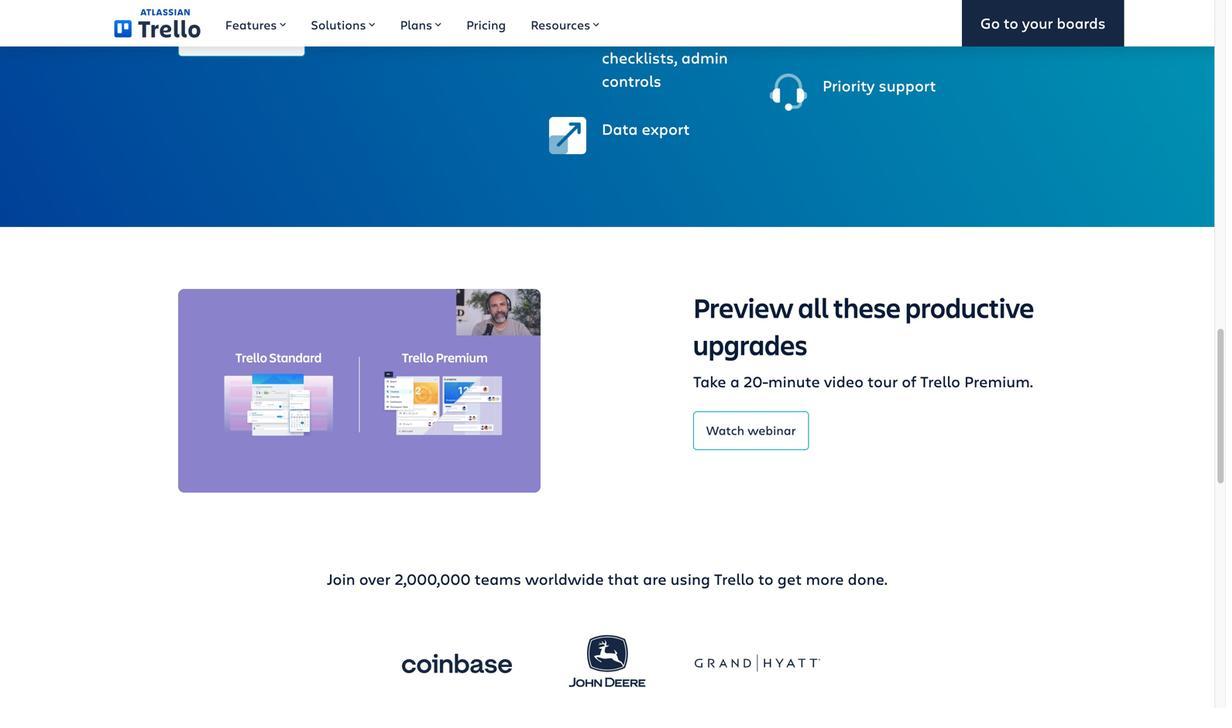 Task type: locate. For each thing, give the bounding box(es) containing it.
john deere logo image
[[545, 621, 670, 706]]

1 vertical spatial to
[[759, 568, 774, 589]]

boards
[[1057, 13, 1106, 33]]

priority
[[823, 75, 875, 96]]

data export
[[602, 118, 690, 139]]

sign
[[191, 28, 217, 45]]

trello
[[921, 371, 961, 392], [714, 568, 755, 589]]

of
[[902, 371, 917, 392]]

watch
[[707, 422, 745, 438]]

pricing
[[467, 16, 506, 33]]

preview
[[693, 289, 794, 326]]

coinbase logo image
[[394, 633, 520, 695]]

go to your boards
[[981, 13, 1106, 33]]

advanced
[[602, 24, 673, 45]]

to
[[1004, 13, 1019, 33], [759, 568, 774, 589]]

0 horizontal spatial to
[[759, 568, 774, 589]]

trello right using
[[714, 568, 755, 589]]

-
[[238, 28, 242, 45]]

premium.
[[965, 371, 1033, 392]]

20-
[[744, 371, 769, 392]]

video
[[824, 371, 864, 392]]

minute
[[769, 371, 820, 392]]

to right go
[[1004, 13, 1019, 33]]

trello inside preview all these productive upgrades take a 20-minute video tour of trello premium.
[[921, 371, 961, 392]]

done.
[[848, 568, 888, 589]]

productive
[[906, 289, 1035, 326]]

1 horizontal spatial to
[[1004, 13, 1019, 33]]

0 vertical spatial trello
[[921, 371, 961, 392]]

take
[[693, 371, 727, 392]]

more
[[806, 568, 844, 589]]

sign up - it's free!
[[191, 28, 292, 45]]

to left get
[[759, 568, 774, 589]]

admin
[[682, 47, 728, 68]]

plans
[[400, 16, 432, 33]]

solutions
[[311, 16, 366, 33]]

0 vertical spatial to
[[1004, 13, 1019, 33]]

controls
[[602, 70, 662, 91]]

1 vertical spatial trello
[[714, 568, 755, 589]]

support
[[879, 75, 937, 96]]

1 horizontal spatial trello
[[921, 371, 961, 392]]

sign up - it's free! link
[[178, 18, 305, 57]]

get
[[778, 568, 802, 589]]

all
[[798, 289, 829, 326]]

trello right the of
[[921, 371, 961, 392]]

solutions button
[[299, 0, 388, 46]]

worldwide
[[525, 568, 604, 589]]



Task type: vqa. For each thing, say whether or not it's contained in the screenshot.
the controls at the top of the page
yes



Task type: describe. For each thing, give the bounding box(es) containing it.
watch webinar link
[[693, 411, 809, 450]]

go
[[981, 13, 1000, 33]]

grand hyatt logo image
[[695, 633, 821, 695]]

that
[[608, 568, 639, 589]]

preview all these productive upgrades take a 20-minute video tour of trello premium.
[[693, 289, 1035, 392]]

image showing a screenshot from the trello premium webinar image
[[178, 289, 541, 493]]

fields,
[[663, 0, 709, 21]]

watch webinar
[[707, 422, 796, 438]]

upgrades
[[693, 326, 808, 363]]

a
[[730, 371, 740, 392]]

over
[[359, 568, 391, 589]]

resources
[[531, 16, 591, 33]]

0 horizontal spatial trello
[[714, 568, 755, 589]]

tour
[[868, 371, 898, 392]]

custom
[[602, 0, 659, 21]]

are
[[643, 568, 667, 589]]

go to your boards link
[[962, 0, 1125, 46]]

teams
[[475, 568, 521, 589]]

your
[[1023, 13, 1053, 33]]

checklists,
[[602, 47, 678, 68]]

using
[[671, 568, 710, 589]]

custom fields, advanced checklists, admin controls
[[602, 0, 728, 91]]

features button
[[213, 0, 299, 46]]

2,000,000
[[395, 568, 471, 589]]

features
[[225, 16, 277, 33]]

webinar
[[748, 422, 796, 438]]

priority support
[[823, 75, 937, 96]]

atlassian trello image
[[114, 9, 201, 38]]

up
[[220, 28, 235, 45]]

these
[[834, 289, 901, 326]]

data
[[602, 118, 638, 139]]

resources button
[[519, 0, 612, 46]]

plans button
[[388, 0, 454, 46]]

export
[[642, 118, 690, 139]]

join
[[327, 568, 355, 589]]

free!
[[266, 28, 292, 45]]

join over 2,000,000 teams worldwide that are using trello to get more done.
[[327, 568, 888, 589]]

pricing link
[[454, 0, 519, 46]]

it's
[[246, 28, 263, 45]]



